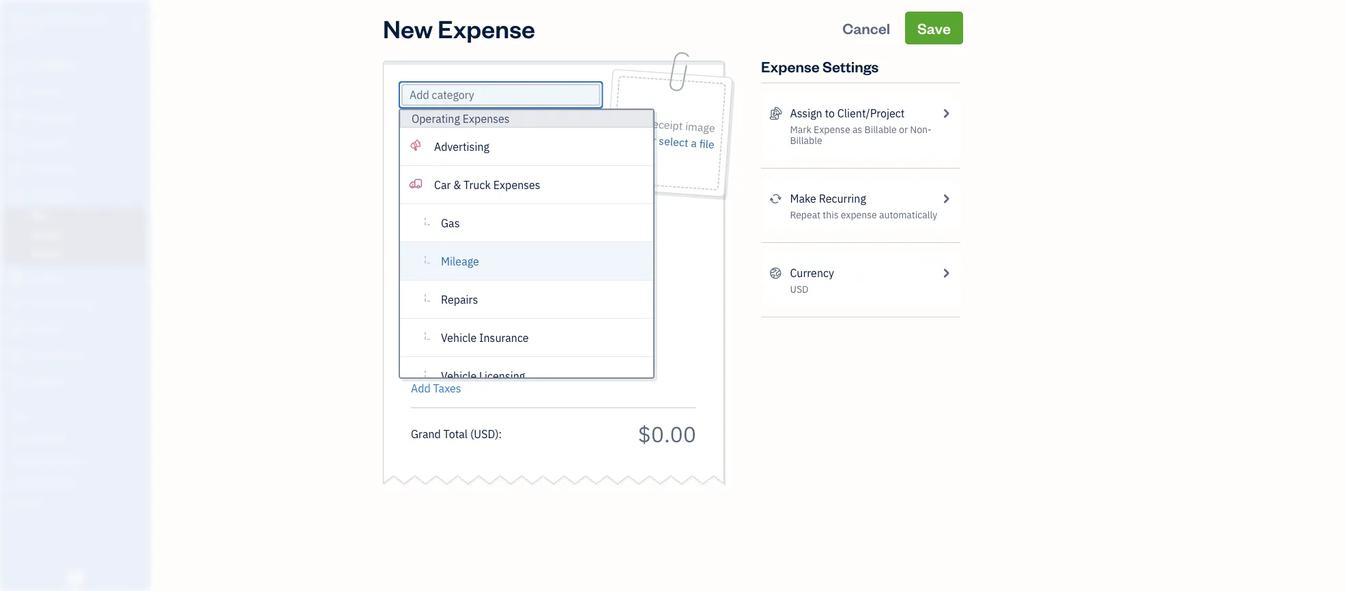 Task type: locate. For each thing, give the bounding box(es) containing it.
to
[[825, 106, 835, 121]]

truck
[[464, 178, 491, 192]]

select a file button
[[658, 133, 715, 153]]

select
[[659, 134, 689, 150]]

main element
[[0, 0, 184, 591]]

recurring
[[819, 192, 867, 206]]

save
[[918, 18, 951, 38]]

Amount (USD) text field
[[638, 420, 697, 448]]

(
[[471, 427, 474, 441]]

expenses right truck on the left top of the page
[[493, 178, 541, 192]]

chevronright image for assign to client/project
[[940, 105, 953, 122]]

receipt
[[648, 116, 683, 133]]

or
[[899, 123, 908, 136], [646, 133, 657, 148]]

0 vertical spatial expense
[[438, 12, 535, 44]]

or inside mark expense as billable or non- billable
[[899, 123, 908, 136]]

settings image
[[10, 498, 146, 509]]

mark
[[790, 123, 812, 136]]

1 vertical spatial chevronright image
[[940, 191, 953, 207]]

as
[[853, 123, 863, 136]]

expenses
[[463, 112, 510, 126], [493, 178, 541, 192]]

or inside drag receipt image here or
[[646, 133, 657, 148]]

expenses down category text field
[[463, 112, 510, 126]]

vehicle
[[441, 331, 477, 345], [441, 369, 477, 383]]

billable
[[865, 123, 897, 136], [790, 134, 823, 147]]

currencyandlanguage image
[[770, 265, 782, 281]]

add taxes
[[411, 381, 461, 396]]

vehicle down 'repairs'
[[441, 331, 477, 345]]

advertising
[[434, 139, 490, 154]]

usd
[[790, 283, 809, 296], [474, 427, 495, 441]]

save button
[[905, 12, 964, 44]]

1 horizontal spatial or
[[899, 123, 908, 136]]

chevronright image
[[940, 105, 953, 122], [940, 191, 953, 207]]

client image
[[9, 85, 25, 99]]

2 vertical spatial expense
[[814, 123, 851, 136]]

insurance
[[479, 331, 529, 345]]

list box
[[400, 110, 654, 395]]

cancel button
[[831, 12, 903, 44]]

2 chevronright image from the top
[[940, 191, 953, 207]]

apps image
[[10, 410, 146, 421]]

billable down client/project
[[865, 123, 897, 136]]

2 vehicle from the top
[[441, 369, 477, 383]]

new
[[383, 12, 433, 44]]

1 vertical spatial expense
[[761, 56, 820, 76]]

taxes
[[433, 381, 461, 396]]

0 vertical spatial expenses
[[463, 112, 510, 126]]

vehicle for vehicle insurance
[[441, 331, 477, 345]]

or left non-
[[899, 123, 908, 136]]

drag receipt image here or
[[621, 115, 716, 148]]

1 vertical spatial vehicle
[[441, 369, 477, 383]]

1 horizontal spatial usd
[[790, 283, 809, 296]]

expense
[[841, 209, 877, 221]]

add taxes button
[[411, 380, 461, 397]]

refresh image
[[770, 191, 782, 207]]

1 chevronright image from the top
[[940, 105, 953, 122]]

1 vertical spatial usd
[[474, 427, 495, 441]]

list box containing operating expenses
[[400, 110, 654, 395]]

0 vertical spatial usd
[[790, 283, 809, 296]]

usd right total on the bottom of the page
[[474, 427, 495, 441]]

vehicle right add
[[441, 369, 477, 383]]

1 vehicle from the top
[[441, 331, 477, 345]]

dashboard image
[[9, 59, 25, 73]]

billable down the assign
[[790, 134, 823, 147]]

0 horizontal spatial or
[[646, 133, 657, 148]]

non-
[[911, 123, 932, 136]]

expense settings
[[761, 56, 879, 76]]

here
[[621, 131, 644, 147]]

kendall's
[[11, 12, 57, 26]]

expensesrebilling image
[[770, 105, 782, 122]]

0 vertical spatial vehicle
[[441, 331, 477, 345]]

or right 'here'
[[646, 133, 657, 148]]

items and services image
[[10, 454, 146, 465]]

0 vertical spatial chevronright image
[[940, 105, 953, 122]]

team members image
[[10, 432, 146, 443]]

operating expenses
[[412, 112, 510, 126]]

repeat
[[790, 209, 821, 221]]

report image
[[9, 376, 25, 389]]

0 horizontal spatial billable
[[790, 134, 823, 147]]

expense
[[438, 12, 535, 44], [761, 56, 820, 76], [814, 123, 851, 136]]

currency
[[790, 266, 835, 280]]

expense inside mark expense as billable or non- billable
[[814, 123, 851, 136]]

usd down currency
[[790, 283, 809, 296]]

):
[[495, 427, 502, 441]]



Task type: vqa. For each thing, say whether or not it's contained in the screenshot.
Taxes
yes



Task type: describe. For each thing, give the bounding box(es) containing it.
1 vertical spatial expenses
[[493, 178, 541, 192]]

vehicle for vehicle licensing
[[441, 369, 477, 383]]

chevronright image
[[940, 265, 953, 281]]

car & truck expenses
[[434, 178, 541, 192]]

Category text field
[[410, 87, 527, 103]]

vehicle insurance
[[441, 331, 529, 345]]

&
[[454, 178, 461, 192]]

automatically
[[880, 209, 938, 221]]

Date in MM/DD/YYYY format text field
[[411, 121, 500, 135]]

client/project
[[838, 106, 905, 121]]

cancel
[[843, 18, 891, 38]]

chart image
[[9, 350, 25, 363]]

or for mark expense as billable or non- billable
[[899, 123, 908, 136]]

mark expense as billable or non- billable
[[790, 123, 932, 147]]

operating
[[412, 112, 460, 126]]

expense for new expense
[[438, 12, 535, 44]]

make
[[790, 192, 817, 206]]

0 horizontal spatial usd
[[474, 427, 495, 441]]

1 horizontal spatial billable
[[865, 123, 897, 136]]

freshbooks image
[[64, 570, 86, 586]]

file
[[699, 136, 715, 152]]

assign
[[790, 106, 823, 121]]

settings
[[823, 56, 879, 76]]

image
[[685, 119, 716, 135]]

a
[[691, 136, 698, 151]]

chevronright image for make recurring
[[940, 191, 953, 207]]

total
[[444, 427, 468, 441]]

add
[[411, 381, 431, 396]]

estimate image
[[9, 111, 25, 125]]

select a file
[[659, 134, 715, 152]]

expense for mark expense as billable or non- billable
[[814, 123, 851, 136]]

this
[[823, 209, 839, 221]]

or for drag receipt image here or
[[646, 133, 657, 148]]

owner
[[11, 27, 36, 38]]

new expense
[[383, 12, 535, 44]]

invoice image
[[9, 137, 25, 151]]

car
[[434, 178, 451, 192]]

mileage
[[441, 254, 479, 268]]

bank connections image
[[10, 476, 146, 487]]

payment image
[[9, 163, 25, 177]]

assign to client/project
[[790, 106, 905, 121]]

make recurring
[[790, 192, 867, 206]]

repeat this expense automatically
[[790, 209, 938, 221]]

kendall's company owner
[[11, 12, 107, 38]]

timer image
[[9, 298, 25, 311]]

grand total ( usd ):
[[411, 427, 502, 441]]

vehicle licensing
[[441, 369, 525, 383]]

grand
[[411, 427, 441, 441]]

expense image
[[9, 189, 25, 203]]

repairs
[[441, 292, 478, 307]]

company
[[60, 12, 107, 26]]

project image
[[9, 272, 25, 285]]

drag
[[623, 115, 647, 131]]

money image
[[9, 324, 25, 337]]

licensing
[[479, 369, 525, 383]]

gas
[[441, 216, 460, 230]]

Description text field
[[404, 207, 690, 371]]



